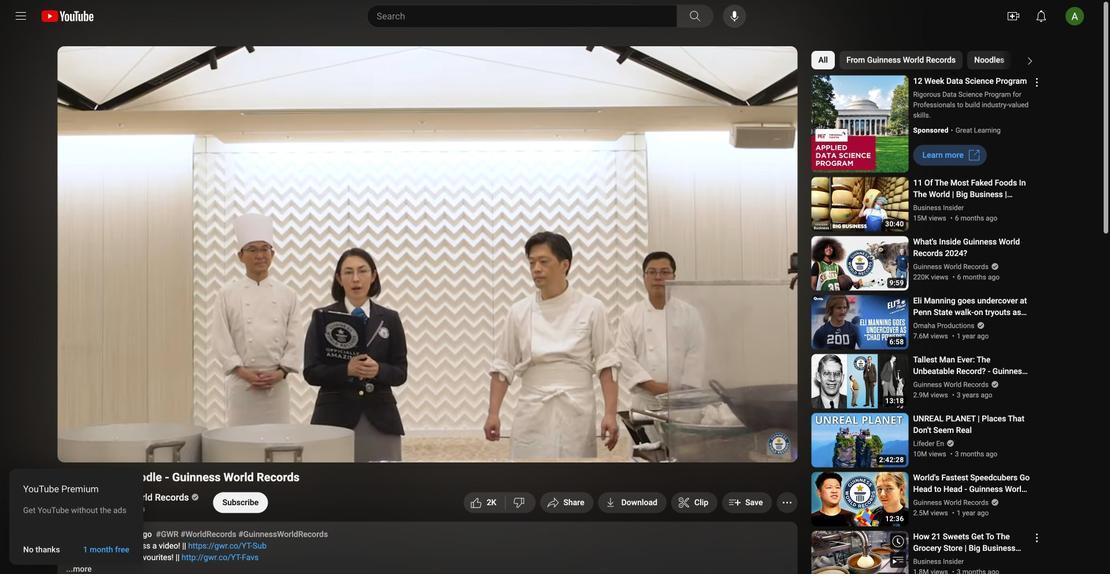 Task type: describe. For each thing, give the bounding box(es) containing it.
eli manning goes undercover at penn state walk-on tryouts as "chad powers" by omaha productions 7,657,272 views 1 year ago 6 minutes, 58 seconds element
[[913, 295, 1030, 318]]

11.9 million subscribers element
[[88, 504, 197, 514]]

verified image for 9 minutes, 59 seconds element
[[989, 262, 999, 271]]

autoplay is on image
[[625, 444, 646, 453]]

13 minutes, 18 seconds element
[[885, 397, 904, 404]]

world's fastest speedcubers go head to head - guinness world records by guinness world records 2,547,897 views 1 year ago 12 minutes, 36 seconds element
[[913, 472, 1030, 495]]

verified image for the 12 minutes, 36 seconds element
[[989, 498, 999, 506]]

verified image up 11.9 million subscribers element
[[189, 493, 199, 501]]

verified image
[[944, 439, 954, 447]]

youtube video player element
[[58, 46, 798, 463]]

6 minutes, 58 seconds element
[[889, 338, 904, 345]]

verified image for 6 minutes, 58 seconds 'element'
[[974, 321, 985, 330]]

11 of the most faked foods in the world | big business | insider business by business insider 15,030,241 views 6 months ago 30 minutes element
[[913, 177, 1030, 200]]

verified image for 13 minutes, 18 seconds element
[[989, 380, 999, 389]]



Task type: locate. For each thing, give the bounding box(es) containing it.
verified image down "eli manning goes undercover at penn state walk-on tryouts as "chad powers" by omaha productions 7,657,272 views 1 year ago 6 minutes, 58 seconds" element
[[974, 321, 985, 330]]

what's inside guinness world records 2024? by guinness world records 220,048 views 6 months ago 9 minutes, 59 seconds element
[[913, 236, 1030, 259]]

None search field
[[346, 5, 716, 28]]

verified image down what's inside guinness world records 2024? by guinness world records 220,048 views 6 months ago 9 minutes, 59 seconds 'element' on the top of page
[[989, 262, 999, 271]]

30 minutes, 40 seconds element
[[885, 221, 904, 227]]

None text field
[[922, 150, 964, 160], [621, 498, 657, 507], [23, 545, 60, 554], [83, 545, 129, 554], [922, 150, 964, 160], [621, 498, 657, 507], [23, 545, 60, 554], [83, 545, 129, 554]]

12 minutes, 36 seconds element
[[885, 515, 904, 522]]

unreal planet | places that don't seem real by lifeder en 10,858,949 views 3 months ago 2 hours, 42 minutes element
[[913, 413, 1030, 436]]

Search text field
[[377, 9, 674, 24]]

seek slider slider
[[64, 426, 791, 438]]

verified image
[[989, 262, 999, 271], [974, 321, 985, 330], [989, 380, 999, 389], [189, 493, 199, 501], [989, 498, 999, 506]]

2 hours, 42 minutes, 28 seconds element
[[879, 456, 904, 463]]

tallest man ever: the unbeatable record? - guinness world records by guinness world records 2,944,297 views 3 years ago 13 minutes, 18 seconds element
[[913, 354, 1030, 377]]

sponsored image
[[913, 125, 955, 136]]

9 minutes, 59 seconds element
[[889, 280, 904, 286]]

verified image down world's fastest speedcubers go head to head - guinness world records by guinness world records 2,547,897 views 1 year ago 12 minutes, 36 seconds element
[[989, 498, 999, 506]]

avatar image image
[[1065, 7, 1084, 25]]

None text field
[[222, 498, 259, 507]]

tab list
[[811, 46, 1110, 74]]

how 21 sweets get to the grocery store | big business marathon | business insider by business insider 1,864,471 views 3 months ago 2 hours, 44 minutes element
[[913, 531, 1030, 554]]

verified image down the tallest man ever: the unbeatable record? - guinness world records by guinness world records 2,944,297 views 3 years ago 13 minutes, 18 seconds element
[[989, 380, 999, 389]]



Task type: vqa. For each thing, say whether or not it's contained in the screenshot.
Drawings
no



